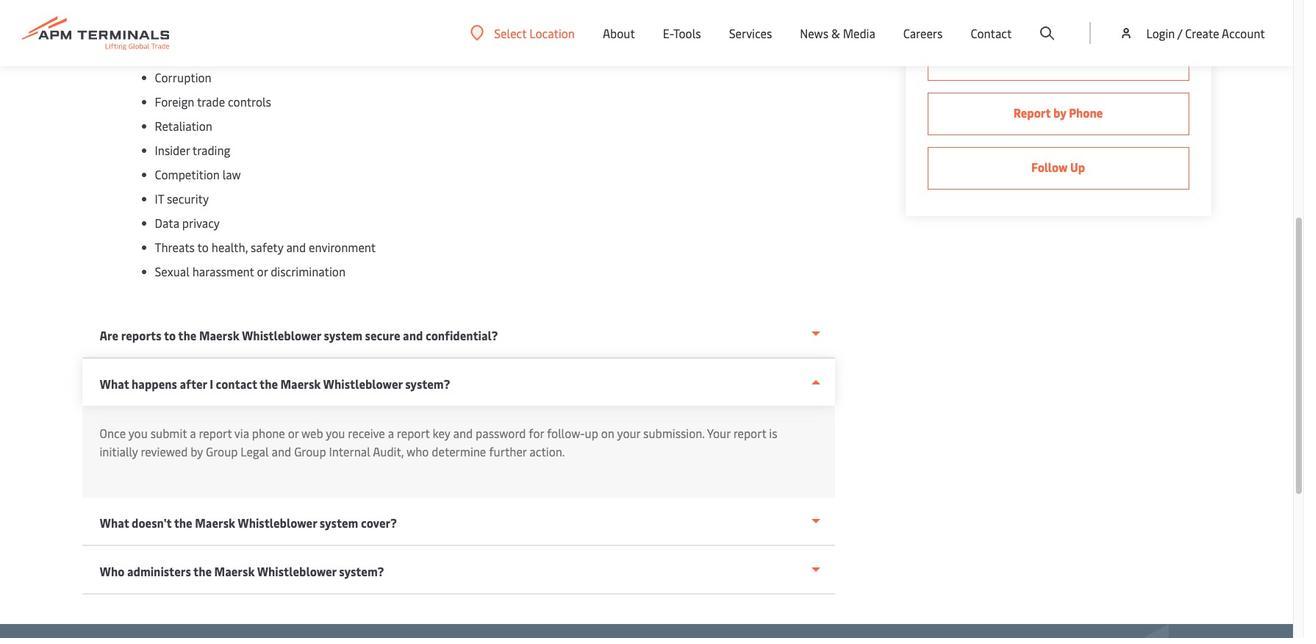 Task type: locate. For each thing, give the bounding box(es) containing it.
what happens after i contact the maersk whistleblower system?
[[100, 376, 450, 392]]

1 what from the top
[[100, 376, 129, 392]]

0 horizontal spatial to
[[82, 8, 94, 24]]

1 vertical spatial by
[[191, 443, 203, 460]]

contact
[[216, 376, 257, 392]]

report right submission. your at the bottom of page
[[734, 425, 767, 441]]

1 horizontal spatial to
[[164, 327, 176, 343]]

what left doesn't
[[100, 515, 129, 531]]

environment
[[309, 239, 376, 255]]

all
[[423, 0, 437, 6]]

channel
[[359, 0, 402, 6]]

to right reports
[[164, 327, 176, 343]]

for up rules
[[404, 0, 421, 6]]

and up "discrimination"
[[286, 239, 306, 255]]

for up action.
[[529, 425, 544, 441]]

report up the who
[[397, 425, 430, 441]]

login / create account
[[1147, 25, 1265, 41]]

by right reviewed
[[191, 443, 203, 460]]

allows
[[764, 0, 799, 6]]

or right laws
[[355, 8, 367, 24]]

2 horizontal spatial you
[[802, 0, 822, 6]]

a
[[282, 0, 288, 6], [190, 425, 196, 441], [388, 425, 394, 441]]

including
[[615, 0, 665, 6]]

report
[[199, 425, 232, 441], [397, 425, 430, 441], [734, 425, 767, 441]]

select location button
[[471, 25, 575, 41]]

1 vertical spatial what
[[100, 515, 129, 531]]

2 what from the top
[[100, 515, 129, 531]]

1 horizontal spatial a
[[282, 0, 288, 6]]

report left via
[[199, 425, 232, 441]]

2 horizontal spatial a
[[388, 425, 394, 441]]

what inside dropdown button
[[100, 376, 129, 392]]

1 vertical spatial report
[[1014, 104, 1051, 121]]

and right secure
[[403, 327, 423, 343]]

1 horizontal spatial in
[[500, 0, 510, 6]]

1 horizontal spatial is
[[769, 425, 778, 441]]

and up determine
[[453, 425, 473, 441]]

follow up
[[1032, 159, 1085, 175]]

and inside dropdown button
[[403, 327, 423, 343]]

0 vertical spatial report
[[1021, 50, 1058, 66]]

1 vertical spatial is
[[769, 425, 778, 441]]

services button
[[729, 0, 772, 66]]

2 vertical spatial system
[[320, 515, 358, 531]]

you right once
[[128, 425, 148, 441]]

group
[[369, 8, 402, 24], [206, 443, 238, 460], [294, 443, 326, 460]]

1 horizontal spatial for
[[529, 425, 544, 441]]

for inside the maersk whistleblower system is a confidential channel for all companies in the maersk group, including apm terminals. it allows you to raise concerns about possible violations of laws or group rules in the following areas:
[[404, 0, 421, 6]]

reviewed
[[141, 443, 188, 460]]

who administers the maersk whistleblower system? button
[[82, 546, 835, 595]]

news & media
[[800, 25, 876, 41]]

report online link
[[928, 38, 1189, 81]]

the right reports
[[178, 327, 197, 343]]

0 horizontal spatial system?
[[339, 563, 384, 579]]

up
[[1071, 159, 1085, 175]]

a right "submit"
[[190, 425, 196, 441]]

0 horizontal spatial is
[[270, 0, 279, 6]]

2 horizontal spatial report
[[734, 425, 767, 441]]

who administers the maersk whistleblower system?
[[100, 563, 384, 579]]

e-
[[663, 25, 674, 41]]

money laundering
[[155, 45, 250, 61]]

by inside 'once you submit a report via phone or web you receive a report key and password for follow-up on your submission. your report is initially reviewed by group legal and group internal audit, who determine further action.'
[[191, 443, 203, 460]]

group,
[[576, 0, 612, 6]]

what inside dropdown button
[[100, 515, 129, 531]]

group for legal
[[294, 443, 326, 460]]

0 vertical spatial what
[[100, 376, 129, 392]]

2 horizontal spatial to
[[197, 239, 209, 255]]

1 report from the left
[[199, 425, 232, 441]]

secure
[[365, 327, 400, 343]]

system? up key
[[405, 376, 450, 392]]

on
[[601, 425, 615, 441]]

system inside dropdown button
[[324, 327, 363, 343]]

system up possible on the top left
[[229, 0, 268, 6]]

0 vertical spatial is
[[270, 0, 279, 6]]

group for laws
[[369, 8, 402, 24]]

you right allows
[[802, 0, 822, 6]]

or down threats to health, safety and environment
[[257, 263, 268, 279]]

1 vertical spatial system
[[324, 327, 363, 343]]

action.
[[530, 443, 565, 460]]

health,
[[212, 239, 248, 255]]

1 vertical spatial for
[[529, 425, 544, 441]]

what for what doesn't the maersk whistleblower system cover?
[[100, 515, 129, 531]]

1 horizontal spatial group
[[294, 443, 326, 460]]

report left phone
[[1014, 104, 1051, 121]]

0 vertical spatial system?
[[405, 376, 450, 392]]

in up the following
[[500, 0, 510, 6]]

the right doesn't
[[174, 515, 192, 531]]

to
[[82, 8, 94, 24], [197, 239, 209, 255], [164, 327, 176, 343]]

2 report from the left
[[397, 425, 430, 441]]

i
[[210, 376, 213, 392]]

system? down cover?
[[339, 563, 384, 579]]

a up violations
[[282, 0, 288, 6]]

follow
[[1032, 159, 1068, 175]]

determine
[[432, 443, 486, 460]]

2 horizontal spatial group
[[369, 8, 402, 24]]

select location
[[494, 25, 575, 41]]

0 vertical spatial system
[[229, 0, 268, 6]]

maersk up raise
[[104, 0, 145, 6]]

whistleblower up what happens after i contact the maersk whistleblower system?
[[242, 327, 321, 343]]

0 vertical spatial by
[[1054, 104, 1067, 121]]

system left secure
[[324, 327, 363, 343]]

key
[[433, 425, 450, 441]]

following
[[471, 8, 522, 24]]

retaliation
[[155, 118, 212, 134]]

follow up link
[[928, 147, 1189, 190]]

what left happens
[[100, 376, 129, 392]]

1 horizontal spatial by
[[1054, 104, 1067, 121]]

group down web
[[294, 443, 326, 460]]

the inside what doesn't the maersk whistleblower system cover? dropdown button
[[174, 515, 192, 531]]

are
[[100, 327, 118, 343]]

group inside the maersk whistleblower system is a confidential channel for all companies in the maersk group, including apm terminals. it allows you to raise concerns about possible violations of laws or group rules in the following areas:
[[369, 8, 402, 24]]

0 vertical spatial in
[[500, 0, 510, 6]]

password
[[476, 425, 526, 441]]

the right administers
[[193, 563, 212, 579]]

0 horizontal spatial by
[[191, 443, 203, 460]]

once you submit a report via phone or web you receive a report key and password for follow-up on your submission. your report is initially reviewed by group legal and group internal audit, who determine further action.
[[100, 425, 778, 460]]

group down via
[[206, 443, 238, 460]]

to down privacy
[[197, 239, 209, 255]]

trade
[[197, 93, 225, 110]]

group down "channel" in the top left of the page
[[369, 8, 402, 24]]

and
[[286, 239, 306, 255], [403, 327, 423, 343], [453, 425, 473, 441], [272, 443, 291, 460]]

0 vertical spatial for
[[404, 0, 421, 6]]

0 horizontal spatial or
[[257, 263, 268, 279]]

the
[[82, 0, 102, 6]]

system?
[[405, 376, 450, 392], [339, 563, 384, 579]]

system left cover?
[[320, 515, 358, 531]]

up
[[585, 425, 598, 441]]

1 horizontal spatial or
[[288, 425, 299, 441]]

0 vertical spatial or
[[355, 8, 367, 24]]

your
[[617, 425, 641, 441]]

careers
[[904, 25, 943, 41]]

law
[[223, 166, 241, 182]]

foreign trade controls
[[155, 93, 271, 110]]

0 horizontal spatial report
[[199, 425, 232, 441]]

report left "online"
[[1021, 50, 1058, 66]]

maersk down are reports to the maersk whistleblower system secure and confidential?
[[281, 376, 321, 392]]

services
[[729, 25, 772, 41]]

audit,
[[373, 443, 404, 460]]

to down the
[[82, 8, 94, 24]]

foreign
[[155, 93, 194, 110]]

2 vertical spatial or
[[288, 425, 299, 441]]

0 horizontal spatial for
[[404, 0, 421, 6]]

phone
[[1069, 104, 1103, 121]]

maersk
[[104, 0, 145, 6], [533, 0, 573, 6], [199, 327, 239, 343], [281, 376, 321, 392], [195, 515, 235, 531], [214, 563, 255, 579]]

system
[[229, 0, 268, 6], [324, 327, 363, 343], [320, 515, 358, 531]]

1 vertical spatial or
[[257, 263, 268, 279]]

it
[[155, 190, 164, 207]]

doesn't
[[132, 515, 172, 531]]

whistleblower up who administers the maersk whistleblower system?
[[238, 515, 317, 531]]

a up the 'audit,'
[[388, 425, 394, 441]]

whistleblower up about
[[147, 0, 227, 6]]

1 vertical spatial in
[[437, 8, 447, 24]]

by
[[1054, 104, 1067, 121], [191, 443, 203, 460]]

a inside the maersk whistleblower system is a confidential channel for all companies in the maersk group, including apm terminals. it allows you to raise concerns about possible violations of laws or group rules in the following areas:
[[282, 0, 288, 6]]

whistleblower inside the maersk whistleblower system is a confidential channel for all companies in the maersk group, including apm terminals. it allows you to raise concerns about possible violations of laws or group rules in the following areas:
[[147, 0, 227, 6]]

in right rules
[[437, 8, 447, 24]]

it
[[753, 0, 762, 6]]

laundering
[[193, 45, 250, 61]]

or
[[355, 8, 367, 24], [257, 263, 268, 279], [288, 425, 299, 441]]

system inside the maersk whistleblower system is a confidential channel for all companies in the maersk group, including apm terminals. it allows you to raise concerns about possible violations of laws or group rules in the following areas:
[[229, 0, 268, 6]]

0 horizontal spatial group
[[206, 443, 238, 460]]

the right 'contact'
[[260, 376, 278, 392]]

2 vertical spatial to
[[164, 327, 176, 343]]

1 horizontal spatial system?
[[405, 376, 450, 392]]

confidential?
[[426, 327, 498, 343]]

report
[[1021, 50, 1058, 66], [1014, 104, 1051, 121]]

what
[[100, 376, 129, 392], [100, 515, 129, 531]]

maersk up who administers the maersk whistleblower system?
[[195, 515, 235, 531]]

for inside 'once you submit a report via phone or web you receive a report key and password for follow-up on your submission. your report is initially reviewed by group legal and group internal audit, who determine further action.'
[[529, 425, 544, 441]]

account
[[1222, 25, 1265, 41]]

0 horizontal spatial in
[[437, 8, 447, 24]]

you right web
[[326, 425, 345, 441]]

2 horizontal spatial or
[[355, 8, 367, 24]]

1 horizontal spatial report
[[397, 425, 430, 441]]

e-tools button
[[663, 0, 701, 66]]

0 vertical spatial to
[[82, 8, 94, 24]]

and down phone
[[272, 443, 291, 460]]

is inside 'once you submit a report via phone or web you receive a report key and password for follow-up on your submission. your report is initially reviewed by group legal and group internal audit, who determine further action.'
[[769, 425, 778, 441]]

by left phone
[[1054, 104, 1067, 121]]

or left web
[[288, 425, 299, 441]]

what for what happens after i contact the maersk whistleblower system?
[[100, 376, 129, 392]]



Task type: describe. For each thing, give the bounding box(es) containing it.
report for report by phone
[[1014, 104, 1051, 121]]

administers
[[127, 563, 191, 579]]

concerns
[[125, 8, 173, 24]]

1 vertical spatial system?
[[339, 563, 384, 579]]

safety
[[251, 239, 283, 255]]

harassment
[[192, 263, 254, 279]]

rules
[[405, 8, 435, 24]]

web
[[301, 425, 323, 441]]

discrimination
[[271, 263, 346, 279]]

threats to health, safety and environment
[[155, 239, 376, 255]]

phone
[[252, 425, 285, 441]]

internal
[[329, 443, 370, 460]]

the inside who administers the maersk whistleblower system? dropdown button
[[193, 563, 212, 579]]

receive
[[348, 425, 385, 441]]

report by phone
[[1014, 104, 1103, 121]]

0 horizontal spatial a
[[190, 425, 196, 441]]

maersk inside dropdown button
[[195, 515, 235, 531]]

system inside dropdown button
[[320, 515, 358, 531]]

e-tools
[[663, 25, 701, 41]]

3 report from the left
[[734, 425, 767, 441]]

to inside dropdown button
[[164, 327, 176, 343]]

tools
[[674, 25, 701, 41]]

it security
[[155, 190, 209, 207]]

/
[[1178, 25, 1183, 41]]

what doesn't the maersk whistleblower system cover? button
[[82, 498, 835, 546]]

trading
[[193, 142, 230, 158]]

money
[[155, 45, 191, 61]]

media
[[843, 25, 876, 41]]

legal
[[241, 443, 269, 460]]

of
[[314, 8, 326, 24]]

select
[[494, 25, 527, 41]]

1 horizontal spatial you
[[326, 425, 345, 441]]

privacy
[[182, 215, 220, 231]]

login / create account link
[[1119, 0, 1265, 66]]

the inside 'are reports to the maersk whistleblower system secure and confidential?' dropdown button
[[178, 327, 197, 343]]

create
[[1185, 25, 1220, 41]]

about button
[[603, 0, 635, 66]]

terminals.
[[695, 0, 751, 6]]

initially
[[100, 443, 138, 460]]

what happens after i contact the maersk whistleblower system? button
[[82, 359, 835, 406]]

report by phone link
[[928, 93, 1189, 135]]

companies
[[440, 0, 497, 6]]

areas:
[[525, 8, 557, 24]]

location
[[530, 25, 575, 41]]

raise
[[97, 8, 122, 24]]

report online
[[1021, 50, 1096, 66]]

who
[[100, 563, 125, 579]]

follow-
[[547, 425, 585, 441]]

or inside the maersk whistleblower system is a confidential channel for all companies in the maersk group, including apm terminals. it allows you to raise concerns about possible violations of laws or group rules in the following areas:
[[355, 8, 367, 24]]

about
[[603, 25, 635, 41]]

whistleblower down what doesn't the maersk whistleblower system cover?
[[257, 563, 336, 579]]

submit
[[150, 425, 187, 441]]

violations
[[258, 8, 311, 24]]

what doesn't the maersk whistleblower system cover?
[[100, 515, 397, 531]]

&
[[832, 25, 840, 41]]

0 horizontal spatial you
[[128, 425, 148, 441]]

careers button
[[904, 0, 943, 66]]

news & media button
[[800, 0, 876, 66]]

possible
[[210, 8, 255, 24]]

whistleblower inside dropdown button
[[238, 515, 317, 531]]

1 vertical spatial to
[[197, 239, 209, 255]]

to inside the maersk whistleblower system is a confidential channel for all companies in the maersk group, including apm terminals. it allows you to raise concerns about possible violations of laws or group rules in the following areas:
[[82, 8, 94, 24]]

contact button
[[971, 0, 1012, 66]]

reports
[[121, 327, 161, 343]]

or inside 'once you submit a report via phone or web you receive a report key and password for follow-up on your submission. your report is initially reviewed by group legal and group internal audit, who determine further action.'
[[288, 425, 299, 441]]

after
[[180, 376, 207, 392]]

happens
[[132, 376, 177, 392]]

the up areas:
[[512, 0, 531, 6]]

contact
[[971, 25, 1012, 41]]

competition law
[[155, 166, 241, 182]]

maersk up the i
[[199, 327, 239, 343]]

you inside the maersk whistleblower system is a confidential channel for all companies in the maersk group, including apm terminals. it allows you to raise concerns about possible violations of laws or group rules in the following areas:
[[802, 0, 822, 6]]

whistleblower up receive
[[323, 376, 403, 392]]

competition
[[155, 166, 220, 182]]

insider
[[155, 142, 190, 158]]

data
[[155, 215, 179, 231]]

apm
[[667, 0, 693, 6]]

is inside the maersk whistleblower system is a confidential channel for all companies in the maersk group, including apm terminals. it allows you to raise concerns about possible violations of laws or group rules in the following areas:
[[270, 0, 279, 6]]

report for report online
[[1021, 50, 1058, 66]]

maersk down what doesn't the maersk whistleblower system cover?
[[214, 563, 255, 579]]

once
[[100, 425, 126, 441]]

via
[[234, 425, 249, 441]]

the down companies
[[450, 8, 468, 24]]

the inside what happens after i contact the maersk whistleblower system? dropdown button
[[260, 376, 278, 392]]

corruption
[[155, 69, 212, 85]]

laws
[[328, 8, 353, 24]]

maersk up areas:
[[533, 0, 573, 6]]

sexual harassment or discrimination
[[155, 263, 346, 279]]

news
[[800, 25, 829, 41]]

are reports to the maersk whistleblower system secure and confidential? button
[[82, 310, 835, 359]]

login
[[1147, 25, 1175, 41]]

confidential
[[291, 0, 357, 6]]

data privacy
[[155, 215, 220, 231]]



Task type: vqa. For each thing, say whether or not it's contained in the screenshot.
discrimination in the top left of the page
yes



